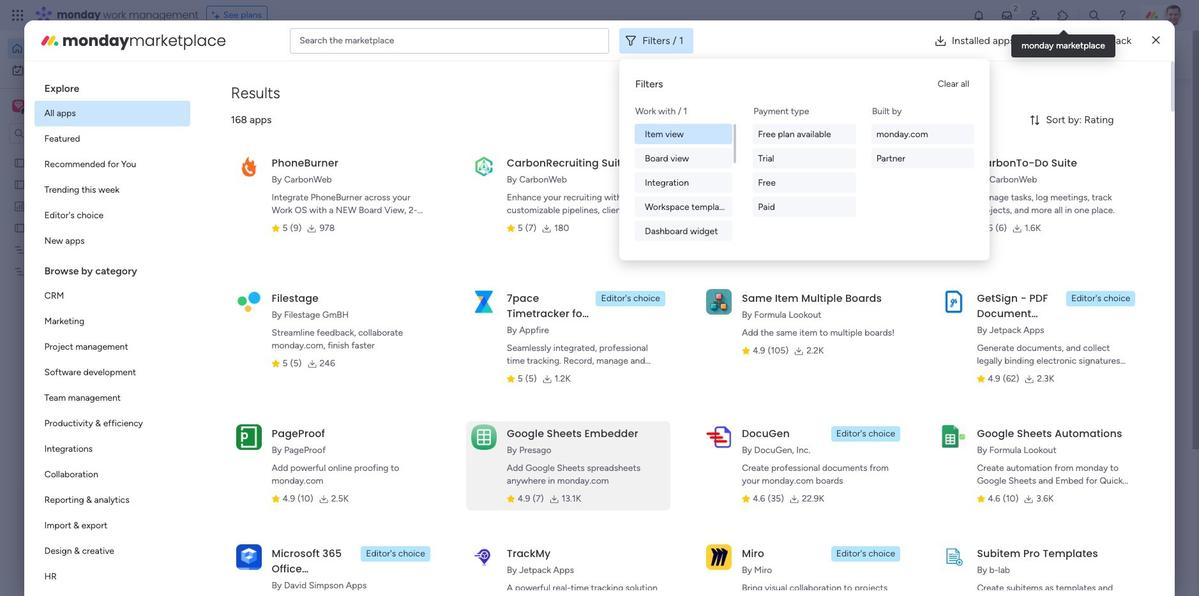 Task type: locate. For each thing, give the bounding box(es) containing it.
v2 bolt switch image
[[1060, 48, 1068, 62]]

1 heading from the top
[[34, 72, 190, 101]]

circle o image
[[969, 153, 978, 162]]

terry turtle image right help icon
[[1164, 5, 1184, 26]]

0 vertical spatial monday marketplace image
[[1057, 9, 1070, 22]]

public dashboard image inside the quick search results list box
[[703, 233, 717, 247]]

heading
[[34, 72, 190, 101], [34, 254, 190, 284]]

terry turtle image
[[1164, 5, 1184, 26], [266, 572, 291, 596]]

app logo image
[[236, 154, 262, 179], [471, 154, 497, 179], [706, 154, 732, 179], [942, 154, 967, 179], [236, 289, 262, 315], [471, 289, 497, 315], [706, 289, 732, 315], [942, 289, 967, 315], [236, 425, 262, 450], [471, 425, 497, 450], [706, 425, 732, 450], [942, 425, 967, 450], [236, 545, 262, 570], [471, 545, 497, 570], [706, 545, 732, 570], [942, 545, 967, 570]]

2 image
[[1010, 1, 1022, 15]]

0 vertical spatial terry turtle image
[[1164, 5, 1184, 26]]

circle o image
[[969, 169, 978, 178]]

1 horizontal spatial terry turtle image
[[1164, 5, 1184, 26]]

0 vertical spatial public board image
[[13, 156, 26, 169]]

terry turtle image down terry turtle image
[[266, 572, 291, 596]]

help image
[[1116, 9, 1129, 22]]

1 horizontal spatial public dashboard image
[[703, 233, 717, 247]]

public board image
[[13, 156, 26, 169], [13, 178, 26, 190], [13, 222, 26, 234]]

add to favorites image
[[659, 233, 672, 246]]

2 vertical spatial public board image
[[13, 222, 26, 234]]

monday marketplace image
[[1057, 9, 1070, 22], [39, 30, 60, 51]]

3 public board image from the top
[[13, 222, 26, 234]]

0 vertical spatial component image
[[703, 253, 714, 265]]

v2 user feedback image
[[961, 47, 970, 62]]

1 vertical spatial heading
[[34, 254, 190, 284]]

invite members image
[[1029, 9, 1042, 22]]

terry turtle image
[[266, 525, 291, 551]]

dapulse x slim image
[[1152, 33, 1160, 48]]

0 vertical spatial public dashboard image
[[13, 200, 26, 212]]

1 horizontal spatial monday marketplace image
[[1057, 9, 1070, 22]]

0 horizontal spatial terry turtle image
[[266, 572, 291, 596]]

component image
[[703, 253, 714, 265], [252, 410, 263, 421]]

1 vertical spatial monday marketplace image
[[39, 30, 60, 51]]

list box
[[34, 72, 190, 596], [0, 149, 163, 454]]

check circle image
[[969, 120, 978, 130]]

0 horizontal spatial monday marketplace image
[[39, 30, 60, 51]]

1 vertical spatial public dashboard image
[[703, 233, 717, 247]]

notifications image
[[973, 9, 985, 22]]

0 vertical spatial heading
[[34, 72, 190, 101]]

1 vertical spatial component image
[[252, 410, 263, 421]]

1 vertical spatial public board image
[[13, 178, 26, 190]]

public dashboard image
[[13, 200, 26, 212], [703, 233, 717, 247]]

search everything image
[[1088, 9, 1101, 22]]

option
[[8, 38, 155, 59], [8, 60, 155, 80], [34, 101, 190, 126], [34, 126, 190, 152], [0, 151, 163, 154], [34, 152, 190, 178], [34, 178, 190, 203], [34, 203, 190, 229], [34, 229, 190, 254], [34, 284, 190, 309], [34, 309, 190, 335], [34, 335, 190, 360], [34, 360, 190, 386], [34, 386, 190, 411], [34, 411, 190, 437], [34, 437, 190, 462], [34, 462, 190, 488], [34, 488, 190, 513], [34, 513, 190, 539], [34, 539, 190, 565], [34, 565, 190, 590]]



Task type: describe. For each thing, give the bounding box(es) containing it.
workspace selection element
[[12, 98, 107, 115]]

workspace image
[[14, 99, 23, 113]]

1 horizontal spatial component image
[[703, 253, 714, 265]]

getting started element
[[950, 465, 1142, 517]]

close recently visited image
[[236, 104, 251, 119]]

help center element
[[950, 527, 1142, 578]]

1 public board image from the top
[[13, 156, 26, 169]]

update feed image
[[1001, 9, 1014, 22]]

quick search results list box
[[236, 119, 920, 445]]

templates image image
[[962, 257, 1130, 345]]

0 horizontal spatial component image
[[252, 410, 263, 421]]

select product image
[[11, 9, 24, 22]]

1 vertical spatial terry turtle image
[[266, 572, 291, 596]]

Search in workspace field
[[27, 126, 107, 141]]

check circle image
[[969, 136, 978, 146]]

workspace image
[[12, 99, 25, 113]]

see plans image
[[212, 8, 223, 22]]

0 horizontal spatial public dashboard image
[[13, 200, 26, 212]]

2 heading from the top
[[34, 254, 190, 284]]

2 public board image from the top
[[13, 178, 26, 190]]



Task type: vqa. For each thing, say whether or not it's contained in the screenshot.
rightmost Management
no



